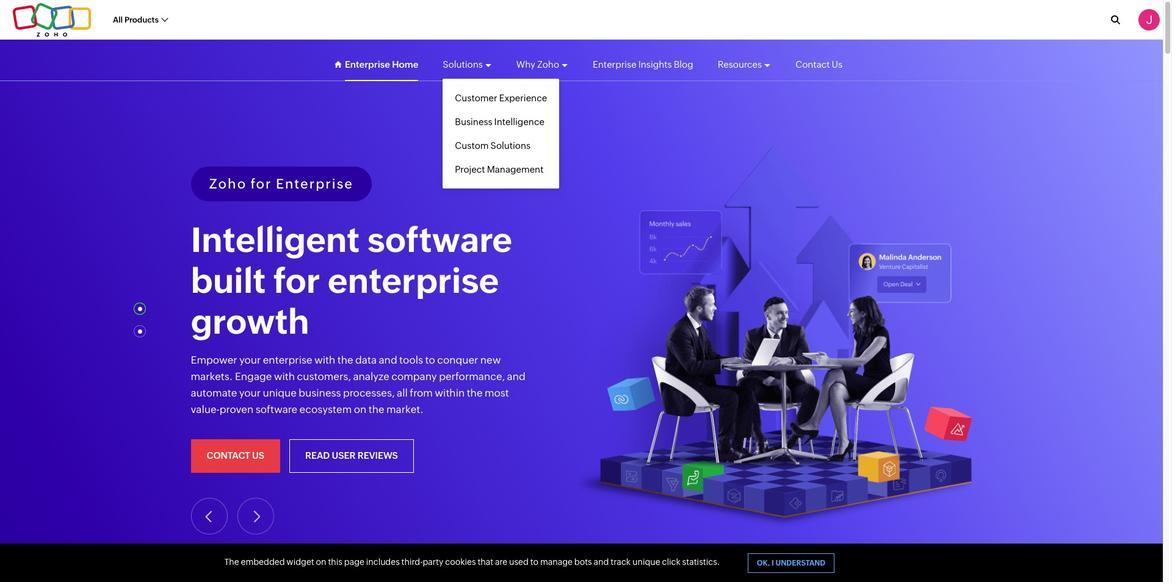 Task type: locate. For each thing, give the bounding box(es) containing it.
with
[[314, 354, 335, 366], [274, 370, 295, 383]]

james peterson image
[[1139, 9, 1160, 31]]

0 horizontal spatial enterprise
[[263, 354, 312, 366]]

0 vertical spatial on
[[354, 404, 366, 416]]

2 horizontal spatial and
[[594, 557, 609, 567]]

company
[[391, 370, 437, 383]]

2 enterprise from the left
[[593, 59, 637, 69]]

software
[[367, 220, 512, 259], [256, 404, 297, 416]]

ok, i understand
[[757, 559, 825, 568]]

0 vertical spatial solutions
[[443, 59, 483, 69]]

understand
[[776, 559, 825, 568]]

1 vertical spatial unique
[[632, 557, 660, 567]]

intelligent
[[191, 220, 360, 259]]

the
[[337, 354, 353, 366], [467, 387, 483, 399], [369, 404, 384, 416]]

0 horizontal spatial contact us
[[207, 451, 264, 461]]

business
[[455, 116, 492, 127]]

enterprise
[[345, 59, 390, 69], [593, 59, 637, 69]]

that
[[478, 557, 493, 567]]

0 vertical spatial unique
[[263, 387, 297, 399]]

manage
[[540, 557, 573, 567]]

enterprise home link
[[345, 48, 418, 81]]

on inside "empower your enterprise with the data and tools to conquer new markets. engage with customers, analyze company performance, and automate your unique business processes, all from within the most value-proven software ecosystem on the market."
[[354, 404, 366, 416]]

0 horizontal spatial software
[[256, 404, 297, 416]]

0 vertical spatial enterprise
[[328, 261, 499, 300]]

0 vertical spatial us
[[832, 59, 843, 69]]

0 horizontal spatial on
[[316, 557, 326, 567]]

enterprise left the home
[[345, 59, 390, 69]]

enterprise inside enterprise insights blog link
[[593, 59, 637, 69]]

products
[[124, 15, 159, 24]]

unique left click
[[632, 557, 660, 567]]

solutions up 'management'
[[491, 140, 531, 150]]

conquer
[[437, 354, 478, 366]]

with right engage
[[274, 370, 295, 383]]

1 vertical spatial the
[[467, 387, 483, 399]]

0 vertical spatial software
[[367, 220, 512, 259]]

1 vertical spatial contact
[[207, 451, 250, 461]]

and
[[379, 354, 397, 366], [507, 370, 525, 383], [594, 557, 609, 567]]

1 enterprise from the left
[[345, 59, 390, 69]]

1 horizontal spatial enterprise
[[593, 59, 637, 69]]

enterprise left 'insights'
[[593, 59, 637, 69]]

1 vertical spatial solutions
[[491, 140, 531, 150]]

custom
[[455, 140, 489, 150]]

project management link
[[443, 157, 559, 181]]

customer experience link
[[443, 86, 559, 110]]

why
[[516, 59, 535, 69]]

your
[[239, 354, 261, 366], [239, 387, 261, 399]]

1 horizontal spatial enterprise
[[328, 261, 499, 300]]

0 vertical spatial contact us
[[796, 59, 843, 69]]

used
[[509, 557, 529, 567]]

2 vertical spatial the
[[369, 404, 384, 416]]

to right tools on the bottom of the page
[[425, 354, 435, 366]]

next
[[247, 512, 265, 521]]

on left this
[[316, 557, 326, 567]]

0 horizontal spatial with
[[274, 370, 295, 383]]

0 vertical spatial to
[[425, 354, 435, 366]]

business
[[299, 387, 341, 399]]

0 horizontal spatial the
[[337, 354, 353, 366]]

0 vertical spatial with
[[314, 354, 335, 366]]

experience
[[499, 92, 547, 103]]

read user reviews
[[305, 451, 398, 461]]

all
[[113, 15, 123, 24]]

1 vertical spatial enterprise
[[263, 354, 312, 366]]

bots
[[574, 557, 592, 567]]

1 vertical spatial with
[[274, 370, 295, 383]]

on down processes,
[[354, 404, 366, 416]]

0 horizontal spatial solutions
[[443, 59, 483, 69]]

0 vertical spatial your
[[239, 354, 261, 366]]

statistics.
[[682, 557, 720, 567]]

enterprise for enterprise insights blog
[[593, 59, 637, 69]]

1 horizontal spatial and
[[507, 370, 525, 383]]

empower your enterprise with the data and tools to conquer new markets. engage with customers, analyze company performance, and automate your unique business processes, all from within the most value-proven software ecosystem on the market.
[[191, 354, 525, 416]]

1 horizontal spatial software
[[367, 220, 512, 259]]

reviews
[[358, 451, 398, 461]]

analyze
[[353, 370, 389, 383]]

0 vertical spatial the
[[337, 354, 353, 366]]

ok,
[[757, 559, 770, 568]]

with up "customers,"
[[314, 354, 335, 366]]

0 horizontal spatial to
[[425, 354, 435, 366]]

software inside "empower your enterprise with the data and tools to conquer new markets. engage with customers, analyze company performance, and automate your unique business processes, all from within the most value-proven software ecosystem on the market."
[[256, 404, 297, 416]]

1 vertical spatial to
[[530, 557, 539, 567]]

0 horizontal spatial us
[[252, 451, 264, 461]]

solutions
[[443, 59, 483, 69], [491, 140, 531, 150]]

your up engage
[[239, 354, 261, 366]]

1 vertical spatial your
[[239, 387, 261, 399]]

engage
[[235, 370, 272, 383]]

enterprise
[[328, 261, 499, 300], [263, 354, 312, 366]]

enterprise insights blog link
[[593, 48, 693, 81]]

contact us
[[796, 59, 843, 69], [207, 451, 264, 461]]

track
[[611, 557, 631, 567]]

unique down engage
[[263, 387, 297, 399]]

home
[[392, 59, 418, 69]]

us
[[832, 59, 843, 69], [252, 451, 264, 461]]

on
[[354, 404, 366, 416], [316, 557, 326, 567]]

third-
[[401, 557, 423, 567]]

zoho
[[537, 59, 559, 69]]

click
[[662, 557, 681, 567]]

the down processes,
[[369, 404, 384, 416]]

unique
[[263, 387, 297, 399], [632, 557, 660, 567]]

0 horizontal spatial and
[[379, 354, 397, 366]]

and up most
[[507, 370, 525, 383]]

to
[[425, 354, 435, 366], [530, 557, 539, 567]]

read
[[305, 451, 330, 461]]

and right data
[[379, 354, 397, 366]]

1 vertical spatial software
[[256, 404, 297, 416]]

0 horizontal spatial unique
[[263, 387, 297, 399]]

intelligent software built for enterprise growth
[[191, 220, 512, 342]]

performance,
[[439, 370, 505, 383]]

enterprise inside enterprise home link
[[345, 59, 390, 69]]

1 horizontal spatial solutions
[[491, 140, 531, 150]]

2 horizontal spatial the
[[467, 387, 483, 399]]

1 vertical spatial and
[[507, 370, 525, 383]]

solutions up 'customer'
[[443, 59, 483, 69]]

customer
[[455, 92, 497, 103]]

ecosystem
[[300, 404, 352, 416]]

enterprise for enterprise home
[[345, 59, 390, 69]]

1 horizontal spatial the
[[369, 404, 384, 416]]

and right bots
[[594, 557, 609, 567]]

enterprise inside intelligent software built for enterprise growth
[[328, 261, 499, 300]]

tab list
[[136, 307, 148, 352]]

customer experience
[[455, 92, 547, 103]]

1 horizontal spatial contact
[[796, 59, 830, 69]]

cookies
[[445, 557, 476, 567]]

1 horizontal spatial on
[[354, 404, 366, 416]]

blog
[[674, 59, 693, 69]]

next button
[[238, 498, 274, 535]]

the down performance,
[[467, 387, 483, 399]]

0 horizontal spatial enterprise
[[345, 59, 390, 69]]

contact us link
[[796, 48, 843, 81]]

all
[[397, 387, 408, 399]]

1 vertical spatial on
[[316, 557, 326, 567]]

enterprise inside "empower your enterprise with the data and tools to conquer new markets. engage with customers, analyze company performance, and automate your unique business processes, all from within the most value-proven software ecosystem on the market."
[[263, 354, 312, 366]]

to right used
[[530, 557, 539, 567]]

the left data
[[337, 354, 353, 366]]

zoho for enterprise - intelligent software built for enterprise growth image
[[567, 147, 984, 534]]

most
[[485, 387, 509, 399]]

your down engage
[[239, 387, 261, 399]]

project
[[455, 164, 485, 174]]

contact
[[796, 59, 830, 69], [207, 451, 250, 461]]



Task type: vqa. For each thing, say whether or not it's contained in the screenshot.
code inside MODERNIZE HARD-TO-UPDATE LEGACY ERP SYSTEMS BY LAYERING CREATOR ON TOP OF OLD AND INFLEXIBLE CODE INHERITED FROM PREVIOUS IT INITIATIVES.
no



Task type: describe. For each thing, give the bounding box(es) containing it.
1 horizontal spatial us
[[832, 59, 843, 69]]

previous button
[[191, 498, 227, 535]]

all products
[[113, 15, 159, 24]]

the embedded widget on this page includes third-party cookies that are used to manage bots and track unique click statistics.
[[224, 557, 720, 567]]

from
[[410, 387, 433, 399]]

markets.
[[191, 370, 233, 383]]

new
[[480, 354, 501, 366]]

1 horizontal spatial contact us
[[796, 59, 843, 69]]

proven
[[220, 404, 253, 416]]

management
[[487, 164, 544, 174]]

insights
[[638, 59, 672, 69]]

all products link
[[113, 8, 168, 31]]

empower
[[191, 354, 237, 366]]

resources
[[718, 59, 762, 69]]

unique inside "empower your enterprise with the data and tools to conquer new markets. engage with customers, analyze company performance, and automate your unique business processes, all from within the most value-proven software ecosystem on the market."
[[263, 387, 297, 399]]

1 vertical spatial contact us
[[207, 451, 264, 461]]

1 horizontal spatial unique
[[632, 557, 660, 567]]

this
[[328, 557, 342, 567]]

market.
[[386, 404, 424, 416]]

business intelligence
[[455, 116, 545, 127]]

includes
[[366, 557, 400, 567]]

project management
[[455, 164, 544, 174]]

custom                   solutions link
[[443, 133, 559, 157]]

1 horizontal spatial with
[[314, 354, 335, 366]]

data
[[355, 354, 377, 366]]

automate
[[191, 387, 237, 399]]

customers,
[[297, 370, 351, 383]]

built
[[191, 261, 266, 300]]

custom                   solutions
[[455, 140, 531, 150]]

i
[[772, 559, 774, 568]]

tools
[[399, 354, 423, 366]]

1 horizontal spatial to
[[530, 557, 539, 567]]

intelligence
[[494, 116, 545, 127]]

why zoho
[[516, 59, 559, 69]]

growth
[[191, 302, 309, 342]]

processes,
[[343, 387, 395, 399]]

user
[[332, 451, 356, 461]]

party
[[423, 557, 443, 567]]

2 vertical spatial and
[[594, 557, 609, 567]]

for
[[273, 261, 320, 300]]

page
[[344, 557, 364, 567]]

enterprise insights blog
[[593, 59, 693, 69]]

enterprise home
[[345, 59, 418, 69]]

0 vertical spatial contact
[[796, 59, 830, 69]]

business intelligence link
[[443, 110, 559, 133]]

within
[[435, 387, 465, 399]]

widget
[[287, 557, 314, 567]]

are
[[495, 557, 507, 567]]

to inside "empower your enterprise with the data and tools to conquer new markets. engage with customers, analyze company performance, and automate your unique business processes, all from within the most value-proven software ecosystem on the market."
[[425, 354, 435, 366]]

1 vertical spatial us
[[252, 451, 264, 461]]

previous
[[193, 512, 225, 521]]

0 horizontal spatial contact
[[207, 451, 250, 461]]

the
[[224, 557, 239, 567]]

0 vertical spatial and
[[379, 354, 397, 366]]

embedded
[[241, 557, 285, 567]]

software inside intelligent software built for enterprise growth
[[367, 220, 512, 259]]

value-
[[191, 404, 220, 416]]



